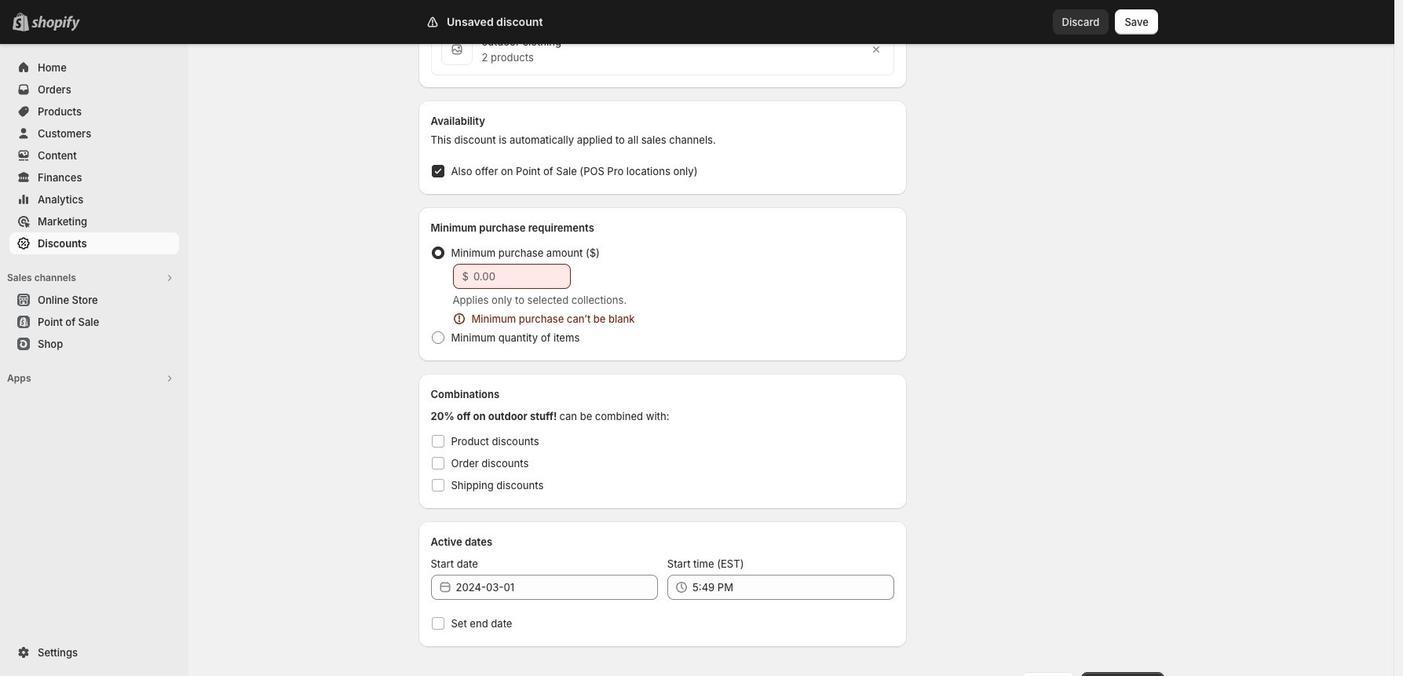 Task type: describe. For each thing, give the bounding box(es) containing it.
0.00 text field
[[473, 264, 570, 289]]



Task type: locate. For each thing, give the bounding box(es) containing it.
Enter time text field
[[692, 575, 894, 600]]

shopify image
[[31, 16, 80, 31]]

YYYY-MM-DD text field
[[456, 575, 658, 600]]



Task type: vqa. For each thing, say whether or not it's contained in the screenshot.
SEARCH COUNTRIES text field
no



